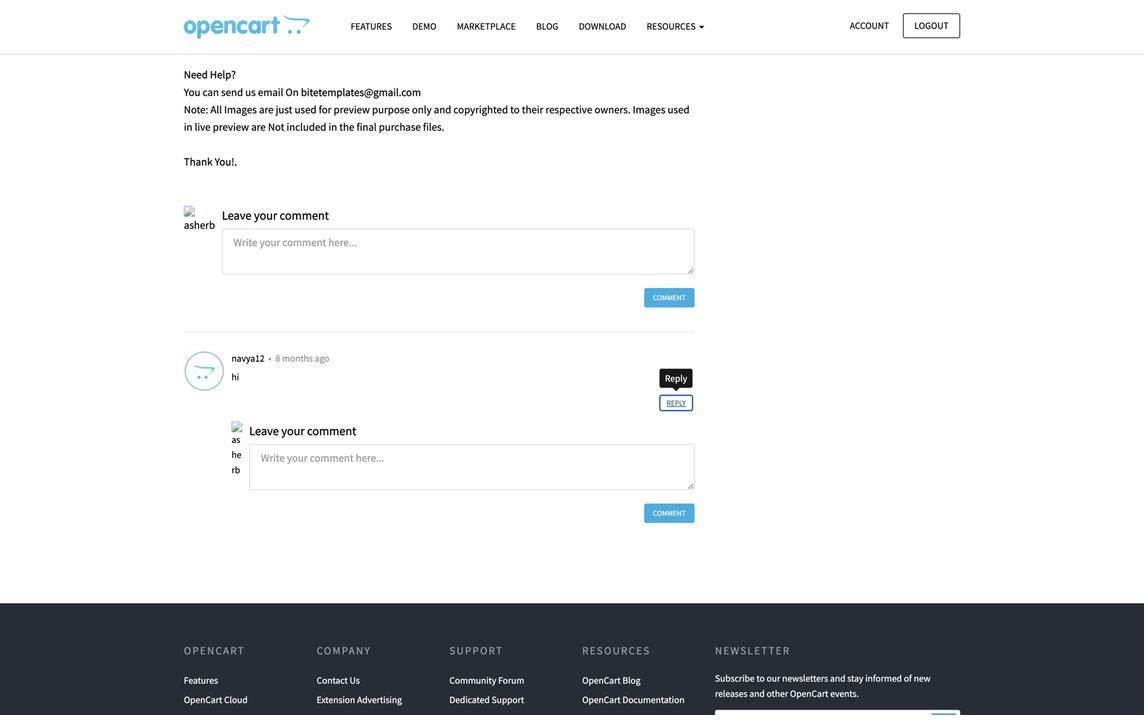 Task type: describe. For each thing, give the bounding box(es) containing it.
company
[[317, 644, 371, 658]]

not inside need help? you can send us email on bitetemplates@gmail.com note: all images are just used for preview purpose only and copyrighted to their respective owners. images used in live preview are not included in the final purchase files.
[[268, 120, 285, 134]]

files. inside all images are just used for preview purpose only and copyrighted to their respective owners. images used in live preview are not included in the final purchase files. well documented and supported provided. our support team respond you within 24 working hours.
[[394, 16, 416, 29]]

8 months ago
[[276, 352, 330, 365]]

download
[[579, 20, 627, 32]]

documentation
[[623, 694, 685, 706]]

contact us link
[[317, 671, 360, 690]]

preview down bitetemplates@gmail.com
[[334, 103, 370, 116]]

email
[[258, 85, 283, 99]]

leave for asherb icon on the top of page leave your comment text box
[[222, 208, 252, 223]]

download link
[[569, 14, 637, 38]]

live inside need help? you can send us email on bitetemplates@gmail.com note: all images are just used for preview purpose only and copyrighted to their respective owners. images used in live preview are not included in the final purchase files.
[[195, 120, 211, 134]]

opencart documentation link
[[583, 690, 685, 710]]

comment for leave your comment text box associated with asherb image
[[307, 423, 356, 439]]

opencart for opencart documentation
[[583, 694, 621, 706]]

are up opencart - winehub opencart responsive theme (bar, restaurant, club) image at the left
[[233, 0, 247, 12]]

just inside need help? you can send us email on bitetemplates@gmail.com note: all images are just used for preview purpose only and copyrighted to their respective owners. images used in live preview are not included in the final purchase files.
[[276, 103, 293, 116]]

features link for demo
[[341, 14, 402, 38]]

send
[[221, 85, 243, 99]]

features for opencart cloud
[[184, 675, 218, 687]]

purpose inside all images are just used for preview purpose only and copyrighted to their respective owners. images used in live preview are not included in the final purchase files. well documented and supported provided. our support team respond you within 24 working hours.
[[346, 0, 383, 12]]

support
[[203, 33, 239, 47]]

to inside the subscribe to our newsletters and stay informed of new releases and other opencart events.
[[757, 673, 765, 685]]

leave your comment for leave your comment text box associated with asherb image
[[249, 423, 356, 439]]

subscribe to our newsletters and stay informed of new releases and other opencart events.
[[715, 673, 931, 700]]

you!.
[[215, 155, 237, 169]]

opencart cloud link
[[184, 690, 248, 710]]

on
[[286, 85, 299, 99]]

features link for opencart cloud
[[184, 671, 218, 690]]

opencart inside the subscribe to our newsletters and stay informed of new releases and other opencart events.
[[790, 688, 829, 700]]

preview up our
[[184, 16, 220, 29]]

demo link
[[402, 14, 447, 38]]

dedicated support
[[450, 694, 524, 706]]

resources link
[[637, 14, 715, 38]]

24
[[357, 33, 367, 47]]

navya12 image
[[184, 351, 225, 392]]

their inside all images are just used for preview purpose only and copyrighted to their respective owners. images used in live preview are not included in the final purchase files. well documented and supported provided. our support team respond you within 24 working hours.
[[496, 0, 517, 12]]

leave your comment text field for asherb image
[[249, 444, 695, 490]]

all inside need help? you can send us email on bitetemplates@gmail.com note: all images are just used for preview purpose only and copyrighted to their respective owners. images used in live preview are not included in the final purchase files.
[[211, 103, 222, 116]]

the inside all images are just used for preview purpose only and copyrighted to their respective owners. images used in live preview are not included in the final purchase files. well documented and supported provided. our support team respond you within 24 working hours.
[[311, 16, 326, 29]]

comment for asherb icon on the top of page leave your comment text box
[[280, 208, 329, 223]]

community forum link
[[450, 671, 525, 690]]

in down note:
[[184, 120, 193, 134]]

us
[[350, 675, 360, 687]]

live inside all images are just used for preview purpose only and copyrighted to their respective owners. images used in live preview are not included in the final purchase files. well documented and supported provided. our support team respond you within 24 working hours.
[[676, 0, 692, 12]]

newsletters
[[783, 673, 829, 685]]

final inside all images are just used for preview purpose only and copyrighted to their respective owners. images used in live preview are not included in the final purchase files. well documented and supported provided. our support team respond you within 24 working hours.
[[328, 16, 348, 29]]

logout link
[[903, 13, 961, 38]]

blog link
[[526, 14, 569, 38]]

asherb image
[[232, 421, 243, 478]]

thank you!.
[[184, 155, 237, 169]]

account link
[[839, 13, 901, 38]]

your for asherb icon on the top of page leave your comment text box
[[254, 208, 277, 223]]

opencart blog link
[[583, 671, 641, 690]]

you
[[184, 85, 201, 99]]

of
[[904, 673, 912, 685]]

only inside need help? you can send us email on bitetemplates@gmail.com note: all images are just used for preview purpose only and copyrighted to their respective owners. images used in live preview are not included in the final purchase files.
[[412, 103, 432, 116]]

other
[[767, 688, 789, 700]]

our
[[184, 33, 201, 47]]

reply button
[[658, 393, 695, 413]]

comment link
[[645, 504, 695, 523]]

preview down send
[[213, 120, 249, 134]]

demo
[[413, 20, 437, 32]]

months
[[282, 352, 313, 365]]

opencart - winehub opencart responsive theme (bar, restaurant, club) image
[[184, 14, 310, 39]]

owners. inside all images are just used for preview purpose only and copyrighted to their respective owners. images used in live preview are not included in the final purchase files. well documented and supported provided. our support team respond you within 24 working hours.
[[568, 0, 604, 12]]

community
[[450, 675, 497, 687]]

respond
[[267, 33, 304, 47]]

new
[[914, 673, 931, 685]]

note:
[[184, 103, 208, 116]]

can
[[203, 85, 219, 99]]

help?
[[210, 68, 236, 82]]

extension advertising
[[317, 694, 402, 706]]

files. inside need help? you can send us email on bitetemplates@gmail.com note: all images are just used for preview purpose only and copyrighted to their respective owners. images used in live preview are not included in the final purchase files.
[[423, 120, 445, 134]]

reply inside reply button
[[667, 398, 686, 408]]

opencart blog
[[583, 675, 641, 687]]

8
[[276, 352, 280, 365]]

leave for leave your comment text box associated with asherb image
[[249, 423, 279, 439]]

comment for comment button
[[653, 293, 686, 302]]

events.
[[831, 688, 859, 700]]

bitetemplates@gmail.com
[[301, 85, 421, 99]]

dedicated
[[450, 694, 490, 706]]

opencart for opencart blog
[[583, 675, 621, 687]]

opencart cloud
[[184, 694, 248, 706]]

marketplace
[[457, 20, 516, 32]]

forum
[[498, 675, 525, 687]]

reply inside the reply tooltip
[[665, 372, 688, 384]]

in up you
[[300, 16, 308, 29]]

1 vertical spatial resources
[[583, 644, 651, 658]]



Task type: locate. For each thing, give the bounding box(es) containing it.
to inside all images are just used for preview purpose only and copyrighted to their respective owners. images used in live preview are not included in the final purchase files. well documented and supported provided. our support team respond you within 24 working hours.
[[484, 0, 493, 12]]

0 vertical spatial files.
[[394, 16, 416, 29]]

ago
[[315, 352, 330, 365]]

logout
[[915, 19, 949, 32]]

your right asherb icon on the top of page
[[254, 208, 277, 223]]

included
[[258, 16, 298, 29], [287, 120, 327, 134]]

resources
[[647, 20, 698, 32], [583, 644, 651, 658]]

thank
[[184, 155, 213, 169]]

reply tooltip
[[660, 365, 693, 392]]

and
[[407, 0, 425, 12], [501, 16, 518, 29], [434, 103, 452, 116], [831, 673, 846, 685], [750, 688, 765, 700]]

1 vertical spatial their
[[522, 103, 544, 116]]

1 horizontal spatial for
[[319, 103, 332, 116]]

0 vertical spatial comment
[[653, 293, 686, 302]]

cloud
[[224, 694, 248, 706]]

0 horizontal spatial features
[[184, 675, 218, 687]]

your
[[254, 208, 277, 223], [282, 423, 305, 439]]

need help? you can send us email on bitetemplates@gmail.com note: all images are just used for preview purpose only and copyrighted to their respective owners. images used in live preview are not included in the final purchase files.
[[184, 68, 690, 134]]

final
[[328, 16, 348, 29], [357, 120, 377, 134]]

within
[[326, 33, 354, 47]]

0 horizontal spatial only
[[386, 0, 405, 12]]

1 vertical spatial comment
[[307, 423, 356, 439]]

0 vertical spatial leave
[[222, 208, 252, 223]]

contact us
[[317, 675, 360, 687]]

not
[[239, 16, 256, 29], [268, 120, 285, 134]]

0 horizontal spatial files.
[[394, 16, 416, 29]]

opencart down 'newsletters'
[[790, 688, 829, 700]]

1 vertical spatial reply
[[667, 398, 686, 408]]

0 vertical spatial included
[[258, 16, 298, 29]]

0 vertical spatial purchase
[[350, 16, 392, 29]]

leave your comment text field for asherb icon on the top of page
[[222, 229, 695, 275]]

comment button
[[645, 288, 695, 308]]

support
[[450, 644, 504, 658], [492, 694, 524, 706]]

asherb image
[[184, 206, 215, 234]]

1 horizontal spatial not
[[268, 120, 285, 134]]

1 vertical spatial support
[[492, 694, 524, 706]]

0 vertical spatial copyrighted
[[427, 0, 482, 12]]

reply down the reply tooltip
[[667, 398, 686, 408]]

final up within
[[328, 16, 348, 29]]

informed
[[866, 673, 903, 685]]

copyrighted inside all images are just used for preview purpose only and copyrighted to their respective owners. images used in live preview are not included in the final purchase files. well documented and supported provided. our support team respond you within 24 working hours.
[[427, 0, 482, 12]]

1 vertical spatial comment
[[653, 509, 686, 518]]

1 vertical spatial purchase
[[379, 120, 421, 134]]

1 vertical spatial just
[[276, 103, 293, 116]]

purchase up 24
[[350, 16, 392, 29]]

dedicated support link
[[450, 690, 524, 710]]

0 vertical spatial your
[[254, 208, 277, 223]]

purchase inside all images are just used for preview purpose only and copyrighted to their respective owners. images used in live preview are not included in the final purchase files. well documented and supported provided. our support team respond you within 24 working hours.
[[350, 16, 392, 29]]

1 horizontal spatial only
[[412, 103, 432, 116]]

1 horizontal spatial their
[[522, 103, 544, 116]]

for
[[292, 0, 305, 12], [319, 103, 332, 116]]

1 horizontal spatial just
[[276, 103, 293, 116]]

0 vertical spatial the
[[311, 16, 326, 29]]

1 horizontal spatial features
[[351, 20, 392, 32]]

to
[[484, 0, 493, 12], [511, 103, 520, 116], [757, 673, 765, 685]]

just up opencart - winehub opencart responsive theme (bar, restaurant, club) image at the left
[[249, 0, 266, 12]]

opencart documentation
[[583, 694, 685, 706]]

not inside all images are just used for preview purpose only and copyrighted to their respective owners. images used in live preview are not included in the final purchase files. well documented and supported provided. our support team respond you within 24 working hours.
[[239, 16, 256, 29]]

team
[[241, 33, 265, 47]]

0 vertical spatial leave your comment text field
[[222, 229, 695, 275]]

1 vertical spatial features
[[184, 675, 218, 687]]

1 horizontal spatial the
[[340, 120, 355, 134]]

need
[[184, 68, 208, 82]]

preview
[[307, 0, 343, 12], [184, 16, 220, 29], [334, 103, 370, 116], [213, 120, 249, 134]]

0 vertical spatial not
[[239, 16, 256, 29]]

0 vertical spatial final
[[328, 16, 348, 29]]

and inside need help? you can send us email on bitetemplates@gmail.com note: all images are just used for preview purpose only and copyrighted to their respective owners. images used in live preview are not included in the final purchase files.
[[434, 103, 452, 116]]

1 horizontal spatial features link
[[341, 14, 402, 38]]

are down us
[[251, 120, 266, 134]]

features up opencart cloud
[[184, 675, 218, 687]]

only
[[386, 0, 405, 12], [412, 103, 432, 116]]

0 horizontal spatial for
[[292, 0, 305, 12]]

navya12
[[232, 352, 267, 365]]

opencart inside opencart documentation link
[[583, 694, 621, 706]]

not up team
[[239, 16, 256, 29]]

0 vertical spatial for
[[292, 0, 305, 12]]

extension advertising link
[[317, 690, 402, 710]]

owners.
[[568, 0, 604, 12], [595, 103, 631, 116]]

0 vertical spatial features
[[351, 20, 392, 32]]

live up resources link
[[676, 0, 692, 12]]

opencart inside opencart blog link
[[583, 675, 621, 687]]

just inside all images are just used for preview purpose only and copyrighted to their respective owners. images used in live preview are not included in the final purchase files. well documented and supported provided. our support team respond you within 24 working hours.
[[249, 0, 266, 12]]

1 horizontal spatial to
[[511, 103, 520, 116]]

purchase inside need help? you can send us email on bitetemplates@gmail.com note: all images are just used for preview purpose only and copyrighted to their respective owners. images used in live preview are not included in the final purchase files.
[[379, 120, 421, 134]]

0 vertical spatial resources
[[647, 20, 698, 32]]

1 vertical spatial owners.
[[595, 103, 631, 116]]

0 vertical spatial leave your comment
[[222, 208, 329, 223]]

their inside need help? you can send us email on bitetemplates@gmail.com note: all images are just used for preview purpose only and copyrighted to their respective owners. images used in live preview are not included in the final purchase files.
[[522, 103, 544, 116]]

our
[[767, 673, 781, 685]]

0 vertical spatial only
[[386, 0, 405, 12]]

are
[[233, 0, 247, 12], [222, 16, 237, 29], [259, 103, 274, 116], [251, 120, 266, 134]]

are up support
[[222, 16, 237, 29]]

preview up you
[[307, 0, 343, 12]]

account
[[850, 19, 890, 32]]

0 horizontal spatial to
[[484, 0, 493, 12]]

for inside need help? you can send us email on bitetemplates@gmail.com note: all images are just used for preview purpose only and copyrighted to their respective owners. images used in live preview are not included in the final purchase files.
[[319, 103, 332, 116]]

0 horizontal spatial features link
[[184, 671, 218, 690]]

blog left provided.
[[536, 20, 559, 32]]

files.
[[394, 16, 416, 29], [423, 120, 445, 134]]

stay
[[848, 673, 864, 685]]

in down bitetemplates@gmail.com
[[329, 120, 337, 134]]

0 horizontal spatial their
[[496, 0, 517, 12]]

1 vertical spatial files.
[[423, 120, 445, 134]]

reply up reply button on the bottom of the page
[[665, 372, 688, 384]]

1 horizontal spatial final
[[357, 120, 377, 134]]

1 vertical spatial leave
[[249, 423, 279, 439]]

their
[[496, 0, 517, 12], [522, 103, 544, 116]]

0 vertical spatial support
[[450, 644, 504, 658]]

1 vertical spatial features link
[[184, 671, 218, 690]]

copyrighted inside need help? you can send us email on bitetemplates@gmail.com note: all images are just used for preview purpose only and copyrighted to their respective owners. images used in live preview are not included in the final purchase files.
[[454, 103, 508, 116]]

0 horizontal spatial the
[[311, 16, 326, 29]]

opencart for opencart cloud
[[184, 694, 222, 706]]

copyrighted
[[427, 0, 482, 12], [454, 103, 508, 116]]

final down bitetemplates@gmail.com
[[357, 120, 377, 134]]

0 horizontal spatial final
[[328, 16, 348, 29]]

all down can
[[211, 103, 222, 116]]

resources inside resources link
[[647, 20, 698, 32]]

leave right asherb image
[[249, 423, 279, 439]]

1 vertical spatial blog
[[623, 675, 641, 687]]

0 vertical spatial to
[[484, 0, 493, 12]]

the up you
[[311, 16, 326, 29]]

final inside need help? you can send us email on bitetemplates@gmail.com note: all images are just used for preview purpose only and copyrighted to their respective owners. images used in live preview are not included in the final purchase files.
[[357, 120, 377, 134]]

used
[[268, 0, 290, 12], [641, 0, 663, 12], [295, 103, 317, 116], [668, 103, 690, 116]]

in
[[666, 0, 674, 12], [300, 16, 308, 29], [184, 120, 193, 134], [329, 120, 337, 134]]

blog
[[536, 20, 559, 32], [623, 675, 641, 687]]

support up community
[[450, 644, 504, 658]]

features link up opencart cloud
[[184, 671, 218, 690]]

0 vertical spatial comment
[[280, 208, 329, 223]]

0 vertical spatial just
[[249, 0, 266, 12]]

owners. inside need help? you can send us email on bitetemplates@gmail.com note: all images are just used for preview purpose only and copyrighted to their respective owners. images used in live preview are not included in the final purchase files.
[[595, 103, 631, 116]]

opencart for opencart
[[184, 644, 245, 658]]

0 horizontal spatial live
[[195, 120, 211, 134]]

features up 24
[[351, 20, 392, 32]]

0 horizontal spatial just
[[249, 0, 266, 12]]

0 vertical spatial live
[[676, 0, 692, 12]]

working
[[370, 33, 407, 47]]

opencart
[[184, 644, 245, 658], [583, 675, 621, 687], [790, 688, 829, 700], [184, 694, 222, 706], [583, 694, 621, 706]]

purpose down bitetemplates@gmail.com
[[372, 103, 410, 116]]

purpose inside need help? you can send us email on bitetemplates@gmail.com note: all images are just used for preview purpose only and copyrighted to their respective owners. images used in live preview are not included in the final purchase files.
[[372, 103, 410, 116]]

support down forum
[[492, 694, 524, 706]]

hours.
[[409, 33, 439, 47]]

respective inside all images are just used for preview purpose only and copyrighted to their respective owners. images used in live preview are not included in the final purchase files. well documented and supported provided. our support team respond you within 24 working hours.
[[519, 0, 566, 12]]

for down bitetemplates@gmail.com
[[319, 103, 332, 116]]

you
[[307, 33, 323, 47]]

documented
[[440, 16, 498, 29]]

0 vertical spatial purpose
[[346, 0, 383, 12]]

1 vertical spatial all
[[211, 103, 222, 116]]

1 vertical spatial for
[[319, 103, 332, 116]]

extension
[[317, 694, 355, 706]]

all images are just used for preview purpose only and copyrighted to their respective owners. images used in live preview are not included in the final purchase files. well documented and supported provided. our support team respond you within 24 working hours.
[[184, 0, 692, 47]]

for up respond
[[292, 0, 305, 12]]

2 vertical spatial to
[[757, 673, 765, 685]]

leave right asherb icon on the top of page
[[222, 208, 252, 223]]

the down bitetemplates@gmail.com
[[340, 120, 355, 134]]

1 horizontal spatial all
[[211, 103, 222, 116]]

0 vertical spatial reply
[[665, 372, 688, 384]]

purchase down bitetemplates@gmail.com
[[379, 120, 421, 134]]

just down "on"
[[276, 103, 293, 116]]

only inside all images are just used for preview purpose only and copyrighted to their respective owners. images used in live preview are not included in the final purchase files. well documented and supported provided. our support team respond you within 24 working hours.
[[386, 0, 405, 12]]

your for leave your comment text box associated with asherb image
[[282, 423, 305, 439]]

us
[[245, 85, 256, 99]]

community forum
[[450, 675, 525, 687]]

contact
[[317, 675, 348, 687]]

0 vertical spatial blog
[[536, 20, 559, 32]]

included down "on"
[[287, 120, 327, 134]]

Leave your comment text field
[[222, 229, 695, 275], [249, 444, 695, 490]]

1 vertical spatial the
[[340, 120, 355, 134]]

leave your comment for asherb icon on the top of page leave your comment text box
[[222, 208, 329, 223]]

hi
[[232, 371, 239, 383]]

opencart up opencart cloud
[[184, 644, 245, 658]]

2 horizontal spatial to
[[757, 673, 765, 685]]

0 horizontal spatial all
[[184, 0, 195, 12]]

only up working
[[386, 0, 405, 12]]

0 vertical spatial features link
[[341, 14, 402, 38]]

the
[[311, 16, 326, 29], [340, 120, 355, 134]]

all
[[184, 0, 195, 12], [211, 103, 222, 116]]

1 vertical spatial respective
[[546, 103, 593, 116]]

1 vertical spatial your
[[282, 423, 305, 439]]

images
[[198, 0, 230, 12], [606, 0, 639, 12], [224, 103, 257, 116], [633, 103, 666, 116]]

1 horizontal spatial files.
[[423, 120, 445, 134]]

comment
[[653, 293, 686, 302], [653, 509, 686, 518]]

your right asherb image
[[282, 423, 305, 439]]

subscribe
[[715, 673, 755, 685]]

not down email
[[268, 120, 285, 134]]

to inside need help? you can send us email on bitetemplates@gmail.com note: all images are just used for preview purpose only and copyrighted to their respective owners. images used in live preview are not included in the final purchase files.
[[511, 103, 520, 116]]

all up our
[[184, 0, 195, 12]]

included inside need help? you can send us email on bitetemplates@gmail.com note: all images are just used for preview purpose only and copyrighted to their respective owners. images used in live preview are not included in the final purchase files.
[[287, 120, 327, 134]]

opencart down opencart blog link
[[583, 694, 621, 706]]

opencart up opencart documentation
[[583, 675, 621, 687]]

marketplace link
[[447, 14, 526, 38]]

supported
[[520, 16, 568, 29]]

live down note:
[[195, 120, 211, 134]]

advertising
[[357, 694, 402, 706]]

are down email
[[259, 103, 274, 116]]

leave
[[222, 208, 252, 223], [249, 423, 279, 439]]

1 vertical spatial only
[[412, 103, 432, 116]]

opencart left cloud
[[184, 694, 222, 706]]

1 vertical spatial purpose
[[372, 103, 410, 116]]

1 vertical spatial leave your comment text field
[[249, 444, 695, 490]]

comment
[[280, 208, 329, 223], [307, 423, 356, 439]]

support inside dedicated support link
[[492, 694, 524, 706]]

in up resources link
[[666, 0, 674, 12]]

comment for comment link
[[653, 509, 686, 518]]

included up respond
[[258, 16, 298, 29]]

1 vertical spatial included
[[287, 120, 327, 134]]

all inside all images are just used for preview purpose only and copyrighted to their respective owners. images used in live preview are not included in the final purchase files. well documented and supported provided. our support team respond you within 24 working hours.
[[184, 0, 195, 12]]

well
[[418, 16, 437, 29]]

1 vertical spatial leave your comment
[[249, 423, 356, 439]]

1 horizontal spatial blog
[[623, 675, 641, 687]]

0 horizontal spatial blog
[[536, 20, 559, 32]]

1 horizontal spatial your
[[282, 423, 305, 439]]

comment inside button
[[653, 293, 686, 302]]

only down bitetemplates@gmail.com
[[412, 103, 432, 116]]

respective
[[519, 0, 566, 12], [546, 103, 593, 116]]

0 vertical spatial respective
[[519, 0, 566, 12]]

provided.
[[570, 16, 613, 29]]

features link left demo
[[341, 14, 402, 38]]

included inside all images are just used for preview purpose only and copyrighted to their respective owners. images used in live preview are not included in the final purchase files. well documented and supported provided. our support team respond you within 24 working hours.
[[258, 16, 298, 29]]

0 horizontal spatial not
[[239, 16, 256, 29]]

0 vertical spatial their
[[496, 0, 517, 12]]

0 horizontal spatial your
[[254, 208, 277, 223]]

1 vertical spatial live
[[195, 120, 211, 134]]

1 comment from the top
[[653, 293, 686, 302]]

1 vertical spatial final
[[357, 120, 377, 134]]

features for demo
[[351, 20, 392, 32]]

purpose up 24
[[346, 0, 383, 12]]

1 horizontal spatial live
[[676, 0, 692, 12]]

purpose
[[346, 0, 383, 12], [372, 103, 410, 116]]

respective inside need help? you can send us email on bitetemplates@gmail.com note: all images are just used for preview purpose only and copyrighted to their respective owners. images used in live preview are not included in the final purchase files.
[[546, 103, 593, 116]]

1 vertical spatial to
[[511, 103, 520, 116]]

newsletter
[[715, 644, 791, 658]]

0 vertical spatial all
[[184, 0, 195, 12]]

2 comment from the top
[[653, 509, 686, 518]]

releases
[[715, 688, 748, 700]]

0 vertical spatial owners.
[[568, 0, 604, 12]]

purchase
[[350, 16, 392, 29], [379, 120, 421, 134]]

the inside need help? you can send us email on bitetemplates@gmail.com note: all images are just used for preview purpose only and copyrighted to their respective owners. images used in live preview are not included in the final purchase files.
[[340, 120, 355, 134]]

opencart inside opencart cloud link
[[184, 694, 222, 706]]

blog up opencart documentation
[[623, 675, 641, 687]]

1 vertical spatial copyrighted
[[454, 103, 508, 116]]

for inside all images are just used for preview purpose only and copyrighted to their respective owners. images used in live preview are not included in the final purchase files. well documented and supported provided. our support team respond you within 24 working hours.
[[292, 0, 305, 12]]

1 vertical spatial not
[[268, 120, 285, 134]]

leave your comment
[[222, 208, 329, 223], [249, 423, 356, 439]]



Task type: vqa. For each thing, say whether or not it's contained in the screenshot.


